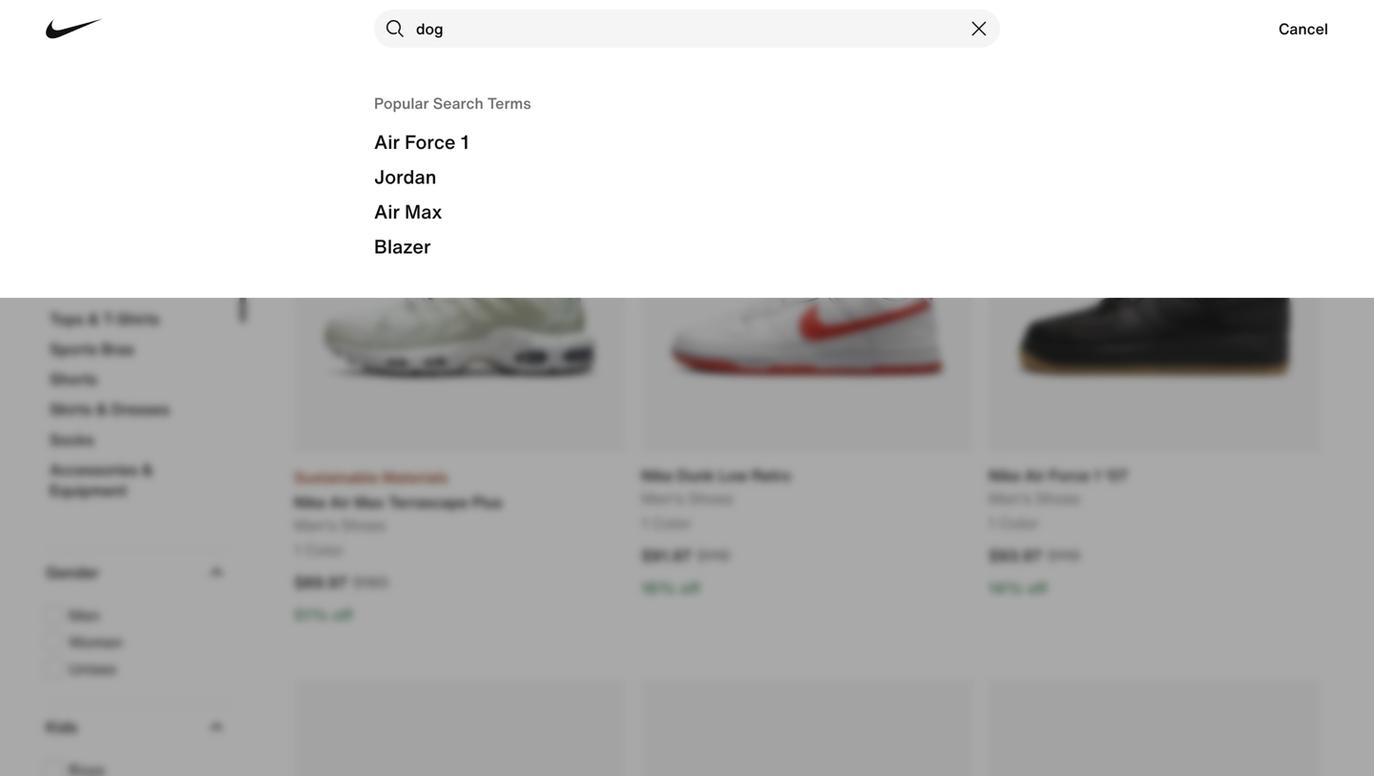 Task type: describe. For each thing, give the bounding box(es) containing it.
nike for nike dunk low retro
[[641, 464, 673, 487]]

dresses
[[111, 398, 170, 421]]

checkout
[[829, 5, 881, 22]]

$93.97
[[989, 544, 1043, 567]]

off for 16% off
[[681, 577, 700, 599]]

$110 for $91.97 $110 16% off
[[697, 544, 730, 567]]

search
[[433, 92, 484, 115]]

pickup
[[776, 5, 813, 22]]

for
[[726, 5, 741, 22]]

air force 1 jordan air max blazer
[[374, 128, 469, 260]]

gender group
[[42, 604, 229, 680]]

reset search image
[[968, 17, 991, 40]]

$93.97 $110 14% off
[[989, 544, 1081, 599]]

men's shoes link for force
[[989, 487, 1129, 510]]

51%
[[294, 603, 329, 626]]

& left t-
[[88, 307, 99, 330]]

$110 link for $93.97 $110 14% off
[[1047, 544, 1081, 567]]

plus
[[472, 491, 503, 514]]

& right accessories at left bottom
[[142, 458, 153, 481]]

$110 link for $91.97 $110 16% off
[[697, 544, 730, 567]]

& right "skirts"
[[96, 398, 107, 421]]

Search Products text field
[[374, 10, 1000, 48]]

pants & tights link
[[50, 277, 226, 309]]

filter for {text} element
[[42, 120, 229, 776]]

look
[[697, 5, 723, 22]]

force inside the air force 1 jordan air max blazer
[[405, 128, 456, 156]]

low
[[719, 464, 748, 487]]

current price $93.97, original price $110 element
[[989, 544, 1306, 571]]

get
[[494, 2, 525, 25]]

14%
[[989, 577, 1024, 599]]

men's inside nike dunk low retro men's shoes
[[641, 487, 684, 510]]

air inside nike air force 1 '07 men's shoes
[[1025, 464, 1045, 487]]

shoes inside sustainable materials nike air max terrascape plus men's shoes
[[341, 514, 386, 536]]

shoes inside nike dunk low retro men's shoes
[[688, 487, 733, 510]]

sustainable
[[294, 466, 378, 489]]

unisex
[[69, 657, 117, 680]]

off for 51% off
[[333, 603, 353, 626]]

nike for nike air force 1 '07
[[989, 464, 1021, 487]]

look for store pickup at checkout
[[697, 5, 881, 22]]

gear
[[575, 2, 619, 25]]

air up jordan "link"
[[374, 128, 400, 156]]

0 horizontal spatial men's shoes link
[[294, 514, 503, 536]]

'07
[[1105, 464, 1129, 487]]

women
[[69, 631, 123, 653]]

cancel
[[1279, 17, 1329, 40]]

16%
[[641, 577, 677, 599]]

shirts
[[117, 307, 160, 330]]

nike dunk low retro men's shoes
[[641, 464, 791, 510]]

shoes inside nike air force 1 '07 men's shoes
[[1036, 487, 1081, 510]]

materials
[[382, 466, 448, 489]]

$110 for $93.97 $110 14% off
[[1047, 544, 1081, 567]]

terrascape
[[388, 491, 468, 514]]

air max link
[[374, 198, 442, 225]]

nike air force 1 '07 link
[[989, 464, 1129, 487]]

current price $91.97, original price $110 element
[[641, 544, 958, 571]]

air force 1 link
[[374, 128, 469, 156]]

$89.97 $185 51% off
[[294, 571, 389, 626]]

tights
[[110, 277, 154, 300]]

men
[[69, 604, 100, 627]]

max inside sustainable materials nike air max terrascape plus men's shoes
[[355, 491, 385, 514]]

nike dunk low retro men's shoes image
[[641, 120, 974, 452]]

cancel button
[[1279, 17, 1329, 40]]

terms
[[488, 92, 531, 115]]



Task type: locate. For each thing, give the bounding box(es) containing it.
0 vertical spatial max
[[405, 198, 442, 225]]

men's up $91.97
[[641, 487, 684, 510]]

max down jordan "link"
[[405, 198, 442, 225]]

2 $110 link from the left
[[1047, 544, 1081, 567]]

$110 link right $93.97
[[1047, 544, 1081, 567]]

jordan
[[374, 163, 437, 190]]

Filter for Women button
[[44, 631, 224, 653]]

nike dunk low retro link
[[641, 464, 791, 487]]

t-
[[103, 307, 117, 330]]

$185
[[353, 571, 389, 594]]

$110
[[697, 544, 730, 567], [1047, 544, 1081, 567]]

nike air max terrascape plus men's shoes image
[[294, 120, 626, 452]]

shorts link
[[50, 368, 226, 399]]

nike home page image
[[37, 0, 111, 67]]

off right 14%
[[1028, 577, 1048, 599]]

$110 right $93.97
[[1047, 544, 1081, 567]]

sustainable materials nike air max terrascape plus men's shoes
[[294, 466, 503, 536]]

off for 14% off
[[1028, 577, 1048, 599]]

$110 inside $91.97 $110 16% off
[[697, 544, 730, 567]]

sports bras link
[[50, 337, 226, 369]]

$91.97
[[641, 544, 692, 567]]

air left '07
[[1025, 464, 1045, 487]]

1 horizontal spatial shoes
[[688, 487, 733, 510]]

men's up $93.97
[[989, 487, 1032, 510]]

2 horizontal spatial nike
[[989, 464, 1021, 487]]

men's inside sustainable materials nike air max terrascape plus men's shoes
[[294, 514, 337, 536]]

shoes down sustainable
[[341, 514, 386, 536]]

skirts
[[50, 398, 92, 421]]

off right 51%
[[333, 603, 353, 626]]

force up jordan "link"
[[405, 128, 456, 156]]

0 horizontal spatial off
[[333, 603, 353, 626]]

pants & tights tops & t-shirts sports bras shorts skirts & dresses socks accessories & equipment
[[50, 277, 170, 502]]

1 vertical spatial force
[[1049, 464, 1090, 487]]

nike air max terrascape plus link
[[294, 491, 503, 514]]

0 vertical spatial force
[[405, 128, 456, 156]]

1
[[461, 128, 469, 156], [1094, 464, 1101, 487]]

0 horizontal spatial force
[[405, 128, 456, 156]]

0 horizontal spatial max
[[355, 491, 385, 514]]

nike inside nike dunk low retro men's shoes
[[641, 464, 673, 487]]

0 horizontal spatial shoes
[[341, 514, 386, 536]]

1 vertical spatial max
[[355, 491, 385, 514]]

nike inside sustainable materials nike air max terrascape plus men's shoes
[[294, 491, 326, 514]]

popular
[[374, 92, 429, 115]]

pants
[[50, 277, 90, 300]]

$93.97 link
[[989, 544, 1047, 571]]

$91.97 link
[[641, 544, 697, 571]]

kids button
[[46, 704, 225, 750]]

off inside $89.97 $185 51% off
[[333, 603, 353, 626]]

2 horizontal spatial men's shoes link
[[989, 487, 1129, 510]]

& right pants
[[94, 277, 106, 300]]

men's inside nike air force 1 '07 men's shoes
[[989, 487, 1032, 510]]

1 horizontal spatial men's
[[641, 487, 684, 510]]

nike air max 1 premium men's shoes image
[[294, 680, 626, 776]]

1 inside nike air force 1 '07 men's shoes
[[1094, 464, 1101, 487]]

accessories
[[50, 458, 138, 481]]

air inside sustainable materials nike air max terrascape plus men's shoes
[[330, 491, 351, 514]]

$89.97 link
[[294, 571, 353, 598]]

1 horizontal spatial force
[[1049, 464, 1090, 487]]

popular search terms
[[374, 92, 531, 115]]

1 horizontal spatial $110
[[1047, 544, 1081, 567]]

equipment
[[50, 479, 127, 502]]

at
[[816, 5, 826, 22]]

blazer link
[[374, 232, 431, 260]]

nike left "dunk"
[[641, 464, 673, 487]]

air up blazer link
[[374, 198, 400, 225]]

$110 inside $93.97 $110 14% off
[[1047, 544, 1081, 567]]

0 horizontal spatial $110
[[697, 544, 730, 567]]

socks link
[[50, 428, 226, 459]]

off
[[681, 577, 700, 599], [1028, 577, 1048, 599], [333, 603, 353, 626]]

max
[[405, 198, 442, 225], [355, 491, 385, 514]]

shoes left retro
[[688, 487, 733, 510]]

faster
[[623, 2, 681, 25]]

current price $89.97, original price $185 element
[[294, 571, 611, 598]]

shoes
[[688, 487, 733, 510], [1036, 487, 1081, 510], [341, 514, 386, 536]]

0 horizontal spatial 1
[[461, 128, 469, 156]]

$110 right $91.97
[[697, 544, 730, 567]]

1 left '07
[[1094, 464, 1101, 487]]

&
[[94, 277, 106, 300], [88, 307, 99, 330], [96, 398, 107, 421], [142, 458, 153, 481]]

bras
[[101, 337, 134, 360]]

off inside $91.97 $110 16% off
[[681, 577, 700, 599]]

nike air huarache men's shoes image
[[989, 680, 1321, 776]]

menu bar
[[325, 4, 1050, 61]]

shorts
[[50, 368, 97, 390]]

blazer
[[374, 232, 431, 260]]

look for store pickup at checkout link
[[697, 5, 881, 22]]

0 horizontal spatial men's
[[294, 514, 337, 536]]

1 horizontal spatial max
[[405, 198, 442, 225]]

1 horizontal spatial $110 link
[[1047, 544, 1081, 567]]

$89.97
[[294, 571, 348, 594]]

nike air force 1 '07 men's shoes image
[[989, 120, 1321, 452]]

nike
[[641, 464, 673, 487], [989, 464, 1021, 487], [294, 491, 326, 514]]

gender
[[46, 561, 99, 584]]

men's shoes link
[[641, 487, 791, 510], [989, 487, 1129, 510], [294, 514, 503, 536]]

$185 link
[[353, 571, 389, 594]]

search image
[[384, 17, 407, 40]]

air down sustainable
[[330, 491, 351, 514]]

Filter for Men button
[[44, 604, 224, 627]]

nike waffle one leather men's shoes image
[[641, 680, 974, 776]]

2 $110 from the left
[[1047, 544, 1081, 567]]

off inside $93.97 $110 14% off
[[1028, 577, 1048, 599]]

1 vertical spatial 1
[[1094, 464, 1101, 487]]

1 $110 link from the left
[[697, 544, 730, 567]]

tops & t-shirts link
[[50, 307, 226, 339]]

pick up today group
[[46, 120, 229, 169]]

0 horizontal spatial $110 link
[[697, 544, 730, 567]]

$110 link right $91.97
[[697, 544, 730, 567]]

$91.97 $110 16% off
[[641, 544, 730, 599]]

0 horizontal spatial nike
[[294, 491, 326, 514]]

1 horizontal spatial 1
[[1094, 464, 1101, 487]]

nike air force 1 '07 men's shoes
[[989, 464, 1129, 510]]

sports
[[50, 337, 97, 360]]

gender button
[[46, 549, 225, 595]]

1 horizontal spatial men's shoes link
[[641, 487, 791, 510]]

retro
[[752, 464, 791, 487]]

2 horizontal spatial off
[[1028, 577, 1048, 599]]

air
[[374, 128, 400, 156], [374, 198, 400, 225], [1025, 464, 1045, 487], [330, 491, 351, 514]]

jordan link
[[374, 163, 437, 190]]

skirts & dresses link
[[50, 398, 226, 429]]

tops
[[50, 307, 84, 330]]

force
[[405, 128, 456, 156], [1049, 464, 1090, 487]]

force left '07
[[1049, 464, 1090, 487]]

shoes left '07
[[1036, 487, 1081, 510]]

max down sustainable
[[355, 491, 385, 514]]

Filter for Unisex button
[[44, 657, 224, 680]]

Filter for Boys button
[[44, 758, 224, 776]]

your
[[529, 2, 571, 25]]

nike inside nike air force 1 '07 men's shoes
[[989, 464, 1021, 487]]

store
[[744, 5, 773, 22]]

2 horizontal spatial men's
[[989, 487, 1032, 510]]

off right 16%
[[681, 577, 700, 599]]

nike up $93.97
[[989, 464, 1021, 487]]

max inside the air force 1 jordan air max blazer
[[405, 198, 442, 225]]

1 $110 from the left
[[697, 544, 730, 567]]

dunk
[[677, 464, 715, 487]]

force inside nike air force 1 '07 men's shoes
[[1049, 464, 1090, 487]]

accessories & equipment link
[[50, 458, 226, 510]]

$110 link
[[697, 544, 730, 567], [1047, 544, 1081, 567]]

2 horizontal spatial shoes
[[1036, 487, 1081, 510]]

men's shoes link for low
[[641, 487, 791, 510]]

0 vertical spatial 1
[[461, 128, 469, 156]]

socks
[[50, 428, 94, 451]]

1 down "search"
[[461, 128, 469, 156]]

get your gear faster
[[494, 2, 681, 25]]

men's
[[641, 487, 684, 510], [989, 487, 1032, 510], [294, 514, 337, 536]]

nike down sustainable
[[294, 491, 326, 514]]

kids
[[46, 715, 78, 738]]

men's down sustainable
[[294, 514, 337, 536]]

1 inside the air force 1 jordan air max blazer
[[461, 128, 469, 156]]

1 horizontal spatial off
[[681, 577, 700, 599]]

1 horizontal spatial nike
[[641, 464, 673, 487]]



Task type: vqa. For each thing, say whether or not it's contained in the screenshot.
Pads, Guards, & Protection link
no



